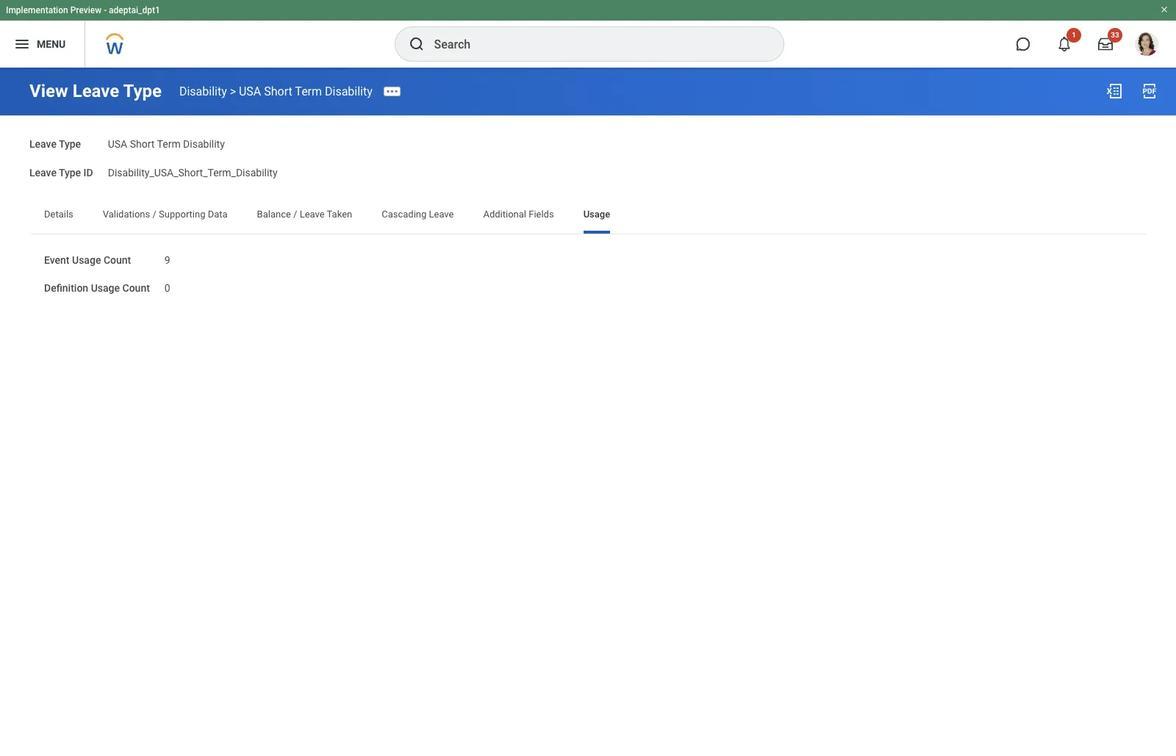 Task type: describe. For each thing, give the bounding box(es) containing it.
implementation
[[6, 5, 68, 15]]

leave left the taken
[[300, 208, 325, 219]]

1 horizontal spatial term
[[295, 84, 322, 98]]

1
[[1072, 31, 1076, 39]]

inbox large image
[[1098, 37, 1113, 51]]

1 button
[[1048, 28, 1081, 60]]

validations / supporting data
[[103, 208, 228, 219]]

justify image
[[13, 35, 31, 53]]

1 horizontal spatial usa
[[239, 84, 261, 98]]

0
[[165, 282, 170, 294]]

view leave type
[[29, 81, 162, 101]]

count for event usage count
[[104, 254, 131, 266]]

view printable version (pdf) image
[[1141, 82, 1159, 100]]

additional fields
[[483, 208, 554, 219]]

menu
[[37, 38, 66, 50]]

usa inside 'leave type' element
[[108, 138, 127, 150]]

supporting
[[159, 208, 205, 219]]

menu button
[[0, 21, 85, 68]]

leave right cascading
[[429, 208, 454, 219]]

usa short term disability
[[108, 138, 225, 150]]

0 vertical spatial usage
[[583, 208, 610, 219]]

-
[[104, 5, 107, 15]]

leave right view
[[73, 81, 119, 101]]

cascading
[[382, 208, 427, 219]]

leave type
[[29, 138, 81, 150]]

leave up leave type id
[[29, 138, 57, 150]]

balance
[[257, 208, 291, 219]]

/ for validations
[[152, 208, 156, 219]]

validations
[[103, 208, 150, 219]]

definition
[[44, 282, 88, 294]]

event
[[44, 254, 69, 266]]

short inside 'leave type' element
[[130, 138, 155, 150]]

data
[[208, 208, 228, 219]]

implementation preview -   adeptai_dpt1
[[6, 5, 160, 15]]

term inside 'leave type' element
[[157, 138, 181, 150]]

0 vertical spatial type
[[123, 81, 162, 101]]

tab list inside view leave type main content
[[29, 198, 1147, 233]]

additional
[[483, 208, 526, 219]]

definition usage count element
[[165, 274, 170, 296]]

type for disability_usa_short_term_disability
[[59, 167, 81, 178]]



Task type: vqa. For each thing, say whether or not it's contained in the screenshot.
Details
yes



Task type: locate. For each thing, give the bounding box(es) containing it.
1 horizontal spatial short
[[264, 84, 292, 98]]

tab list containing details
[[29, 198, 1147, 233]]

9
[[165, 254, 170, 266]]

leave type id
[[29, 167, 93, 178]]

0 horizontal spatial /
[[152, 208, 156, 219]]

/ right balance
[[293, 208, 297, 219]]

details
[[44, 208, 73, 219]]

view
[[29, 81, 68, 101]]

leave down leave type
[[29, 167, 57, 178]]

taken
[[327, 208, 352, 219]]

type
[[123, 81, 162, 101], [59, 138, 81, 150], [59, 167, 81, 178]]

preview
[[70, 5, 102, 15]]

disability
[[179, 84, 227, 98], [325, 84, 373, 98], [183, 138, 225, 150]]

1 vertical spatial count
[[122, 282, 150, 294]]

close environment banner image
[[1160, 5, 1169, 14]]

disability_usa_short_term_disability
[[108, 167, 278, 178]]

0 vertical spatial term
[[295, 84, 322, 98]]

33
[[1111, 31, 1119, 39]]

count up definition usage count
[[104, 254, 131, 266]]

leave
[[73, 81, 119, 101], [29, 138, 57, 150], [29, 167, 57, 178], [300, 208, 325, 219], [429, 208, 454, 219]]

0 vertical spatial count
[[104, 254, 131, 266]]

usage
[[583, 208, 610, 219], [72, 254, 101, 266], [91, 282, 120, 294]]

count left 0 at left top
[[122, 282, 150, 294]]

fields
[[529, 208, 554, 219]]

0 horizontal spatial short
[[130, 138, 155, 150]]

usage down event usage count
[[91, 282, 120, 294]]

tab list
[[29, 198, 1147, 233]]

profile logan mcneil image
[[1135, 32, 1159, 59]]

1 vertical spatial type
[[59, 138, 81, 150]]

count
[[104, 254, 131, 266], [122, 282, 150, 294]]

0 horizontal spatial usa
[[108, 138, 127, 150]]

term
[[295, 84, 322, 98], [157, 138, 181, 150]]

type up leave type id
[[59, 138, 81, 150]]

1 vertical spatial usa
[[108, 138, 127, 150]]

menu banner
[[0, 0, 1176, 68]]

event usage count element
[[165, 245, 170, 267]]

/
[[152, 208, 156, 219], [293, 208, 297, 219]]

1 vertical spatial short
[[130, 138, 155, 150]]

disability inside 'leave type' element
[[183, 138, 225, 150]]

disability > usa short term disability
[[179, 84, 373, 98]]

usage right event in the left of the page
[[72, 254, 101, 266]]

/ for balance
[[293, 208, 297, 219]]

count for definition usage count
[[122, 282, 150, 294]]

type up 'leave type' element
[[123, 81, 162, 101]]

1 / from the left
[[152, 208, 156, 219]]

disability > usa short term disability link
[[179, 84, 373, 98]]

0 horizontal spatial term
[[157, 138, 181, 150]]

event usage count
[[44, 254, 131, 266]]

definition usage count
[[44, 282, 150, 294]]

short right >
[[264, 84, 292, 98]]

2 vertical spatial type
[[59, 167, 81, 178]]

type left id in the left top of the page
[[59, 167, 81, 178]]

view leave type main content
[[0, 68, 1176, 349]]

0 vertical spatial short
[[264, 84, 292, 98]]

leave type element
[[108, 129, 225, 151]]

id
[[84, 167, 93, 178]]

usa right >
[[239, 84, 261, 98]]

>
[[230, 84, 236, 98]]

1 horizontal spatial /
[[293, 208, 297, 219]]

balance / leave taken
[[257, 208, 352, 219]]

/ left supporting
[[152, 208, 156, 219]]

usage for 0
[[91, 282, 120, 294]]

type for usa short term disability
[[59, 138, 81, 150]]

short up disability_usa_short_term_disability
[[130, 138, 155, 150]]

0 vertical spatial usa
[[239, 84, 261, 98]]

1 vertical spatial term
[[157, 138, 181, 150]]

1 vertical spatial usage
[[72, 254, 101, 266]]

2 / from the left
[[293, 208, 297, 219]]

2 vertical spatial usage
[[91, 282, 120, 294]]

usage right fields
[[583, 208, 610, 219]]

short
[[264, 84, 292, 98], [130, 138, 155, 150]]

cascading leave
[[382, 208, 454, 219]]

Search Workday  search field
[[434, 28, 753, 60]]

notifications large image
[[1057, 37, 1072, 51]]

export to excel image
[[1106, 82, 1123, 100]]

usa
[[239, 84, 261, 98], [108, 138, 127, 150]]

usa down view leave type on the left top of the page
[[108, 138, 127, 150]]

adeptai_dpt1
[[109, 5, 160, 15]]

search image
[[408, 35, 425, 53]]

usage for 9
[[72, 254, 101, 266]]

33 button
[[1089, 28, 1122, 60]]



